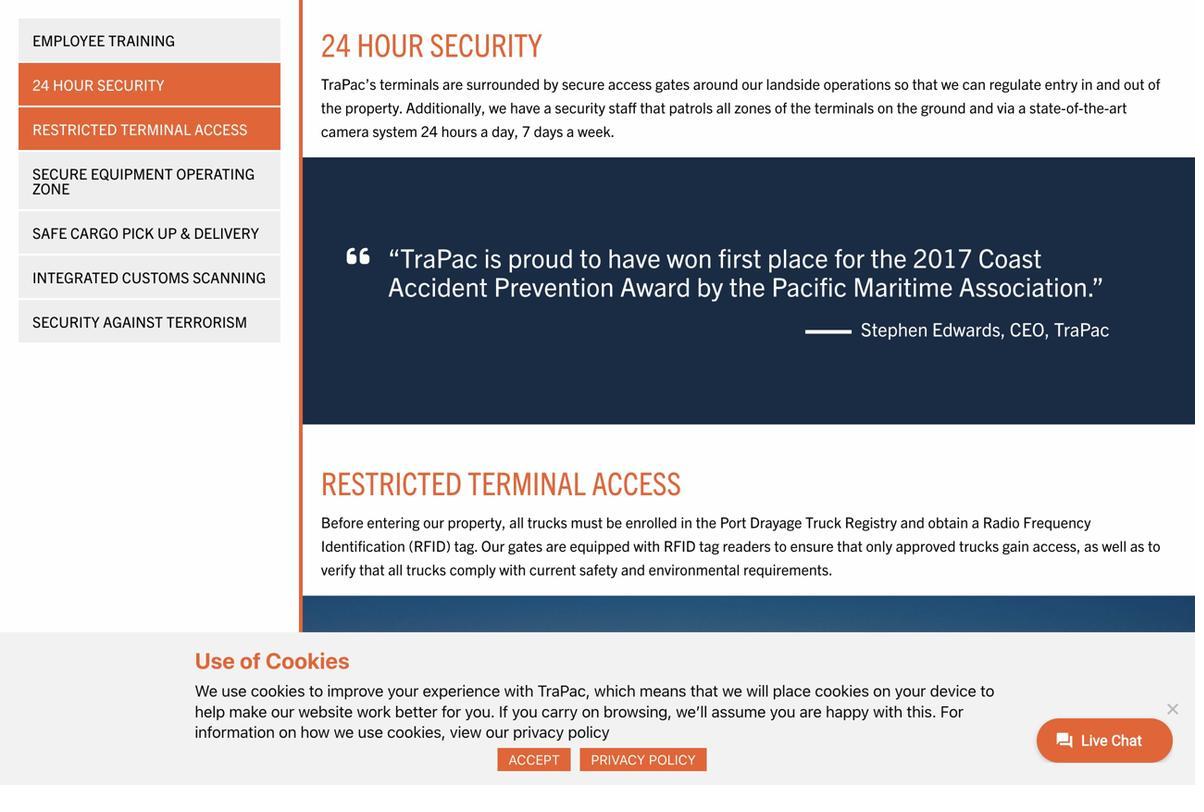 Task type: vqa. For each thing, say whether or not it's contained in the screenshot.
the Phone:
no



Task type: describe. For each thing, give the bounding box(es) containing it.
1 vertical spatial terminals
[[815, 98, 874, 116]]

secure
[[562, 74, 605, 92]]

privacy policy link
[[580, 748, 707, 771]]

patrols
[[669, 98, 713, 116]]

are inside before entering our property, all trucks must be enrolled in the port drayage truck registry and obtain a radio frequency identification (rfid) tag. our gates are equipped with rfid tag readers to ensure that only approved trucks gain access, as well as to verify that all trucks comply with current safety and environmental requirements.
[[546, 536, 566, 554]]

information
[[195, 722, 275, 741]]

place inside use of cookies we use cookies to improve your experience with trapac, which means that we will place cookies on your device to help make our website work better for you. if you carry on browsing, we'll assume you are happy with this. for information on how we use cookies, view our privacy policy
[[773, 682, 811, 700]]

drayage
[[750, 512, 802, 531]]

that right so
[[912, 74, 938, 92]]

up
[[157, 223, 177, 242]]

that down identification
[[359, 560, 385, 578]]

the left 2017
[[871, 241, 907, 273]]

with left this.
[[873, 702, 903, 721]]

2 cookies from the left
[[815, 682, 869, 700]]

radio
[[983, 512, 1020, 531]]

in inside trapac's terminals are surrounded by secure access gates around our landside operations so that we can regulate entry in and out of the property. additionally, we have a security staff that patrols all zones of the terminals on the ground and via a state-of-the-art camera system 24 hours a day, 7 days a week.
[[1081, 74, 1093, 92]]

security
[[555, 98, 605, 116]]

by inside trapac's terminals are surrounded by secure access gates around our landside operations so that we can regulate entry in and out of the property. additionally, we have a security staff that patrols all zones of the terminals on the ground and via a state-of-the-art camera system 24 hours a day, 7 days a week.
[[543, 74, 558, 92]]

property.
[[345, 98, 403, 116]]

privacy policy
[[591, 752, 696, 767]]

happy
[[826, 702, 869, 721]]

edwards,
[[932, 317, 1006, 340]]

trapac
[[1054, 317, 1110, 340]]

employee training link
[[19, 19, 280, 61]]

in inside before entering our property, all trucks must be enrolled in the port drayage truck registry and obtain a radio frequency identification (rfid) tag. our gates are equipped with rfid tag readers to ensure that only approved trucks gain access, as well as to verify that all trucks comply with current safety and environmental requirements.
[[681, 512, 692, 531]]

zones
[[734, 98, 771, 116]]

experience
[[423, 682, 500, 700]]

privacy
[[591, 752, 645, 767]]

with up if
[[504, 682, 534, 700]]

terminal inside restricted terminal access link
[[120, 119, 191, 138]]

0 vertical spatial 24
[[321, 24, 351, 64]]

2 you from the left
[[770, 702, 796, 721]]

entry
[[1045, 74, 1078, 92]]

carry
[[542, 702, 578, 721]]

0 horizontal spatial 24
[[32, 75, 49, 94]]

week.
[[578, 121, 615, 140]]

and right safety at the bottom of the page
[[621, 560, 645, 578]]

with down our
[[499, 560, 526, 578]]

prevention
[[494, 269, 614, 302]]

around
[[693, 74, 738, 92]]

identification
[[321, 536, 405, 554]]

gain
[[1002, 536, 1029, 554]]

1 as from the left
[[1084, 536, 1099, 554]]

rfid
[[664, 536, 696, 554]]

stephen edwards, ceo, trapac
[[861, 317, 1110, 340]]

1 vertical spatial access
[[592, 462, 681, 502]]

browsing,
[[604, 702, 672, 721]]

and left "via"
[[969, 98, 994, 116]]

improve
[[327, 682, 384, 700]]

requirements.
[[743, 560, 833, 578]]

better
[[395, 702, 438, 721]]

0 vertical spatial security
[[430, 24, 542, 64]]

against
[[103, 312, 163, 330]]

the down landside
[[790, 98, 811, 116]]

comply
[[450, 560, 496, 578]]

(rfid)
[[409, 536, 451, 554]]

by inside "trapac is proud to have won first place for the 2017 coast accident prevention award by the pacific maritime association."
[[697, 269, 723, 302]]

help
[[195, 702, 225, 721]]

to right the well
[[1148, 536, 1161, 554]]

ceo,
[[1010, 317, 1050, 340]]

our down if
[[486, 722, 509, 741]]

camera
[[321, 121, 369, 140]]

terrorism
[[166, 312, 247, 330]]

customs
[[122, 268, 189, 286]]

0 horizontal spatial terminals
[[380, 74, 439, 92]]

trapac's
[[321, 74, 376, 92]]

0 vertical spatial hour
[[357, 24, 424, 64]]

secure
[[32, 164, 87, 182]]

accept
[[509, 752, 560, 767]]

a right days
[[567, 121, 574, 140]]

our inside before entering our property, all trucks must be enrolled in the port drayage truck registry and obtain a radio frequency identification (rfid) tag. our gates are equipped with rfid tag readers to ensure that only approved trucks gain access, as well as to verify that all trucks comply with current safety and environmental requirements.
[[423, 512, 444, 531]]

gates inside before entering our property, all trucks must be enrolled in the port drayage truck registry and obtain a radio frequency identification (rfid) tag. our gates are equipped with rfid tag readers to ensure that only approved trucks gain access, as well as to verify that all trucks comply with current safety and environmental requirements.
[[508, 536, 543, 554]]

2017
[[913, 241, 972, 273]]

current
[[529, 560, 576, 578]]

must
[[571, 512, 603, 531]]

0 vertical spatial restricted terminal access
[[32, 119, 248, 138]]

accident
[[388, 269, 488, 302]]

security against terrorism
[[32, 312, 247, 330]]

if
[[499, 702, 508, 721]]

safe cargo pick up & delivery
[[32, 223, 259, 242]]

access,
[[1033, 536, 1081, 554]]

the up camera
[[321, 98, 342, 116]]

a left day,
[[481, 121, 488, 140]]

we
[[195, 682, 218, 700]]

be
[[606, 512, 622, 531]]

pick
[[122, 223, 154, 242]]

cookies
[[266, 648, 350, 673]]

policy
[[649, 752, 696, 767]]

for inside "trapac is proud to have won first place for the 2017 coast accident prevention award by the pacific maritime association."
[[834, 241, 865, 273]]

0 vertical spatial 24 hour security
[[321, 24, 542, 64]]

1 vertical spatial all
[[509, 512, 524, 531]]

equipped
[[570, 536, 630, 554]]

verify
[[321, 560, 356, 578]]

2 vertical spatial security
[[32, 312, 100, 330]]

ground
[[921, 98, 966, 116]]

we down surrounded
[[489, 98, 507, 116]]

1 vertical spatial security
[[97, 75, 164, 94]]

1 vertical spatial restricted terminal access
[[321, 462, 681, 502]]

safety
[[579, 560, 618, 578]]

restricted inside restricted terminal access link
[[32, 119, 117, 138]]

which
[[594, 682, 636, 700]]

approved
[[896, 536, 956, 554]]

are inside trapac's terminals are surrounded by secure access gates around our landside operations so that we can regulate entry in and out of the property. additionally, we have a security staff that patrols all zones of the terminals on the ground and via a state-of-the-art camera system 24 hours a day, 7 days a week.
[[443, 74, 463, 92]]

the-
[[1084, 98, 1109, 116]]

registry
[[845, 512, 897, 531]]

ensure
[[790, 536, 834, 554]]

to up website
[[309, 682, 323, 700]]

1 vertical spatial terminal
[[468, 462, 586, 502]]

won
[[667, 241, 712, 273]]

the down so
[[897, 98, 918, 116]]

a inside before entering our property, all trucks must be enrolled in the port drayage truck registry and obtain a radio frequency identification (rfid) tag. our gates are equipped with rfid tag readers to ensure that only approved trucks gain access, as well as to verify that all trucks comply with current safety and environmental requirements.
[[972, 512, 979, 531]]

with down enrolled
[[634, 536, 660, 554]]

all inside trapac's terminals are surrounded by secure access gates around our landside operations so that we can regulate entry in and out of the property. additionally, we have a security staff that patrols all zones of the terminals on the ground and via a state-of-the-art camera system 24 hours a day, 7 days a week.
[[716, 98, 731, 116]]

out
[[1124, 74, 1145, 92]]

pacific
[[772, 269, 847, 302]]

2 vertical spatial trucks
[[406, 560, 446, 578]]

regulate
[[989, 74, 1041, 92]]

2 horizontal spatial of
[[1148, 74, 1160, 92]]

privacy
[[513, 722, 564, 741]]

make
[[229, 702, 267, 721]]

policy
[[568, 722, 610, 741]]

work
[[357, 702, 391, 721]]

access
[[608, 74, 652, 92]]

to inside "trapac is proud to have won first place for the 2017 coast accident prevention award by the pacific maritime association."
[[580, 241, 602, 273]]

1 vertical spatial 24 hour security
[[32, 75, 164, 94]]



Task type: locate. For each thing, give the bounding box(es) containing it.
1 vertical spatial gates
[[508, 536, 543, 554]]

to right the device
[[980, 682, 995, 700]]

a left radio
[[972, 512, 979, 531]]

1 horizontal spatial terminals
[[815, 98, 874, 116]]

0 horizontal spatial have
[[510, 98, 540, 116]]

by right award
[[697, 269, 723, 302]]

restricted up secure
[[32, 119, 117, 138]]

1 vertical spatial of
[[775, 98, 787, 116]]

on left the device
[[873, 682, 891, 700]]

terminals down the operations
[[815, 98, 874, 116]]

0 vertical spatial of
[[1148, 74, 1160, 92]]

no image
[[1163, 699, 1181, 718]]

restricted terminal access up property,
[[321, 462, 681, 502]]

of right out
[[1148, 74, 1160, 92]]

have
[[510, 98, 540, 116], [608, 241, 661, 273]]

of inside use of cookies we use cookies to improve your experience with trapac, which means that we will place cookies on your device to help make our website work better for you. if you carry on browsing, we'll assume you are happy with this. for information on how we use cookies, view our privacy policy
[[240, 648, 261, 673]]

1 horizontal spatial as
[[1130, 536, 1145, 554]]

hour up trapac's
[[357, 24, 424, 64]]

gates
[[655, 74, 690, 92], [508, 536, 543, 554]]

1 horizontal spatial you
[[770, 702, 796, 721]]

all down around at the right top of page
[[716, 98, 731, 116]]

1 horizontal spatial use
[[358, 722, 383, 741]]

24 up trapac's
[[321, 24, 351, 64]]

1 vertical spatial use
[[358, 722, 383, 741]]

trucks down radio
[[959, 536, 999, 554]]

for up stephen
[[834, 241, 865, 273]]

integrated customs scanning
[[32, 268, 266, 286]]

environmental
[[649, 560, 740, 578]]

you right assume in the bottom of the page
[[770, 702, 796, 721]]

on
[[878, 98, 893, 116], [873, 682, 891, 700], [582, 702, 600, 721], [279, 722, 297, 741]]

and up art
[[1096, 74, 1121, 92]]

terminal
[[120, 119, 191, 138], [468, 462, 586, 502]]

0 vertical spatial terminals
[[380, 74, 439, 92]]

entering
[[367, 512, 420, 531]]

2 your from the left
[[895, 682, 926, 700]]

restricted
[[32, 119, 117, 138], [321, 462, 462, 502]]

0 horizontal spatial restricted terminal access
[[32, 119, 248, 138]]

our up zones
[[742, 74, 763, 92]]

0 vertical spatial place
[[767, 241, 828, 273]]

state-
[[1030, 98, 1066, 116]]

for down "experience"
[[442, 702, 461, 721]]

0 vertical spatial have
[[510, 98, 540, 116]]

0 vertical spatial restricted
[[32, 119, 117, 138]]

we down website
[[334, 722, 354, 741]]

2 vertical spatial all
[[388, 560, 403, 578]]

2 as from the left
[[1130, 536, 1145, 554]]

place right will
[[773, 682, 811, 700]]

use
[[195, 648, 235, 673]]

use up the make
[[222, 682, 247, 700]]

have up 7
[[510, 98, 540, 116]]

assume
[[711, 702, 766, 721]]

enrolled
[[626, 512, 677, 531]]

1 vertical spatial trucks
[[959, 536, 999, 554]]

surrounded
[[466, 74, 540, 92]]

landside
[[766, 74, 820, 92]]

restricted up entering
[[321, 462, 462, 502]]

tag
[[699, 536, 719, 554]]

1 horizontal spatial hour
[[357, 24, 424, 64]]

1 you from the left
[[512, 702, 538, 721]]

view
[[450, 722, 482, 741]]

0 horizontal spatial use
[[222, 682, 247, 700]]

hour down employee
[[53, 75, 94, 94]]

terminal up property,
[[468, 462, 586, 502]]

0 vertical spatial trucks
[[527, 512, 567, 531]]

in up the- at top
[[1081, 74, 1093, 92]]

days
[[534, 121, 563, 140]]

0 horizontal spatial all
[[388, 560, 403, 578]]

24 hour security up 'additionally,'
[[321, 24, 542, 64]]

security up surrounded
[[430, 24, 542, 64]]

1 horizontal spatial 24
[[321, 24, 351, 64]]

2 horizontal spatial are
[[800, 702, 822, 721]]

0 vertical spatial are
[[443, 74, 463, 92]]

as left the well
[[1084, 536, 1099, 554]]

can
[[962, 74, 986, 92]]

0 vertical spatial terminal
[[120, 119, 191, 138]]

as right the well
[[1130, 536, 1145, 554]]

terminal down 24 hour security link
[[120, 119, 191, 138]]

0 horizontal spatial are
[[443, 74, 463, 92]]

0 horizontal spatial by
[[543, 74, 558, 92]]

a right "via"
[[1018, 98, 1026, 116]]

in up rfid
[[681, 512, 692, 531]]

integrated customs scanning link
[[19, 256, 280, 298]]

for
[[941, 702, 964, 721]]

1 horizontal spatial gates
[[655, 74, 690, 92]]

readers
[[723, 536, 771, 554]]

well
[[1102, 536, 1127, 554]]

0 horizontal spatial restricted
[[32, 119, 117, 138]]

1 vertical spatial 24
[[32, 75, 49, 94]]

0 horizontal spatial for
[[442, 702, 461, 721]]

24 down employee
[[32, 75, 49, 94]]

you right if
[[512, 702, 538, 721]]

2 horizontal spatial trucks
[[959, 536, 999, 554]]

art
[[1109, 98, 1127, 116]]

integrated
[[32, 268, 119, 286]]

on left how
[[279, 722, 297, 741]]

we left can
[[941, 74, 959, 92]]

all down identification
[[388, 560, 403, 578]]

1 vertical spatial have
[[608, 241, 661, 273]]

on inside trapac's terminals are surrounded by secure access gates around our landside operations so that we can regulate entry in and out of the property. additionally, we have a security staff that patrols all zones of the terminals on the ground and via a state-of-the-art camera system 24 hours a day, 7 days a week.
[[878, 98, 893, 116]]

frequency
[[1023, 512, 1091, 531]]

place
[[767, 241, 828, 273], [773, 682, 811, 700]]

0 horizontal spatial access
[[194, 119, 248, 138]]

staff
[[609, 98, 637, 116]]

on down the operations
[[878, 98, 893, 116]]

before
[[321, 512, 364, 531]]

the up tag
[[696, 512, 717, 531]]

1 horizontal spatial are
[[546, 536, 566, 554]]

before entering our property, all trucks must be enrolled in the port drayage truck registry and obtain a radio frequency identification (rfid) tag. our gates are equipped with rfid tag readers to ensure that only approved trucks gain access, as well as to verify that all trucks comply with current safety and environmental requirements.
[[321, 512, 1161, 578]]

2 vertical spatial 24
[[421, 121, 438, 140]]

gates up patrols
[[655, 74, 690, 92]]

and
[[1096, 74, 1121, 92], [969, 98, 994, 116], [901, 512, 925, 531], [621, 560, 645, 578]]

our up (rfid)
[[423, 512, 444, 531]]

security down training
[[97, 75, 164, 94]]

2 horizontal spatial all
[[716, 98, 731, 116]]

trucks down (rfid)
[[406, 560, 446, 578]]

24 hour security down employee training
[[32, 75, 164, 94]]

for inside use of cookies we use cookies to improve your experience with trapac, which means that we will place cookies on your device to help make our website work better for you. if you carry on browsing, we'll assume you are happy with this. for information on how we use cookies, view our privacy policy
[[442, 702, 461, 721]]

1 horizontal spatial have
[[608, 241, 661, 273]]

the inside before entering our property, all trucks must be enrolled in the port drayage truck registry and obtain a radio frequency identification (rfid) tag. our gates are equipped with rfid tag readers to ensure that only approved trucks gain access, as well as to verify that all trucks comply with current safety and environmental requirements.
[[696, 512, 717, 531]]

is
[[484, 241, 502, 273]]

your up better on the left
[[388, 682, 419, 700]]

stephen
[[861, 317, 928, 340]]

1 horizontal spatial cookies
[[815, 682, 869, 700]]

our inside trapac's terminals are surrounded by secure access gates around our landside operations so that we can regulate entry in and out of the property. additionally, we have a security staff that patrols all zones of the terminals on the ground and via a state-of-the-art camera system 24 hours a day, 7 days a week.
[[742, 74, 763, 92]]

as
[[1084, 536, 1099, 554], [1130, 536, 1145, 554]]

that up we'll
[[690, 682, 718, 700]]

secure equipment operating zone link
[[19, 152, 280, 209]]

0 vertical spatial access
[[194, 119, 248, 138]]

"trapac is proud to have won first place for the 2017 coast accident prevention award by the pacific maritime association."
[[388, 241, 1104, 302]]

1 horizontal spatial all
[[509, 512, 524, 531]]

1 vertical spatial in
[[681, 512, 692, 531]]

0 horizontal spatial your
[[388, 682, 419, 700]]

24 inside trapac's terminals are surrounded by secure access gates around our landside operations so that we can regulate entry in and out of the property. additionally, we have a security staff that patrols all zones of the terminals on the ground and via a state-of-the-art camera system 24 hours a day, 7 days a week.
[[421, 121, 438, 140]]

security down the integrated
[[32, 312, 100, 330]]

in
[[1081, 74, 1093, 92], [681, 512, 692, 531]]

cookies up happy
[[815, 682, 869, 700]]

association."
[[959, 269, 1104, 302]]

restricted terminal access up equipment
[[32, 119, 248, 138]]

1 vertical spatial hour
[[53, 75, 94, 94]]

our right the make
[[271, 702, 294, 721]]

award
[[620, 269, 691, 302]]

will
[[746, 682, 769, 700]]

1 vertical spatial for
[[442, 702, 461, 721]]

7
[[522, 121, 530, 140]]

1 horizontal spatial your
[[895, 682, 926, 700]]

are up 'additionally,'
[[443, 74, 463, 92]]

access up enrolled
[[592, 462, 681, 502]]

trapac's terminals are surrounded by secure access gates around our landside operations so that we can regulate entry in and out of the property. additionally, we have a security staff that patrols all zones of the terminals on the ground and via a state-of-the-art camera system 24 hours a day, 7 days a week.
[[321, 74, 1160, 140]]

delivery
[[194, 223, 259, 242]]

1 vertical spatial place
[[773, 682, 811, 700]]

place right first
[[767, 241, 828, 273]]

1 horizontal spatial access
[[592, 462, 681, 502]]

solid image
[[347, 243, 370, 269]]

1 horizontal spatial restricted
[[321, 462, 462, 502]]

our
[[742, 74, 763, 92], [423, 512, 444, 531], [271, 702, 294, 721], [486, 722, 509, 741]]

a
[[544, 98, 552, 116], [1018, 98, 1026, 116], [481, 121, 488, 140], [567, 121, 574, 140], [972, 512, 979, 531]]

2 vertical spatial are
[[800, 702, 822, 721]]

0 vertical spatial for
[[834, 241, 865, 273]]

to right 'proud'
[[580, 241, 602, 273]]

2 horizontal spatial 24
[[421, 121, 438, 140]]

0 horizontal spatial cookies
[[251, 682, 305, 700]]

have inside trapac's terminals are surrounded by secure access gates around our landside operations so that we can regulate entry in and out of the property. additionally, we have a security staff that patrols all zones of the terminals on the ground and via a state-of-the-art camera system 24 hours a day, 7 days a week.
[[510, 98, 540, 116]]

we up assume in the bottom of the page
[[722, 682, 742, 700]]

0 horizontal spatial terminal
[[120, 119, 191, 138]]

our
[[481, 536, 505, 554]]

truck
[[805, 512, 842, 531]]

additionally,
[[406, 98, 486, 116]]

of
[[1148, 74, 1160, 92], [775, 98, 787, 116], [240, 648, 261, 673]]

1 your from the left
[[388, 682, 419, 700]]

are inside use of cookies we use cookies to improve your experience with trapac, which means that we will place cookies on your device to help make our website work better for you. if you carry on browsing, we'll assume you are happy with this. for information on how we use cookies, view our privacy policy
[[800, 702, 822, 721]]

24 hour security
[[321, 24, 542, 64], [32, 75, 164, 94]]

that left only
[[837, 536, 863, 554]]

1 horizontal spatial trucks
[[527, 512, 567, 531]]

that inside use of cookies we use cookies to improve your experience with trapac, which means that we will place cookies on your device to help make our website work better for you. if you carry on browsing, we'll assume you are happy with this. for information on how we use cookies, view our privacy policy
[[690, 682, 718, 700]]

equipment
[[91, 164, 173, 182]]

1 horizontal spatial terminal
[[468, 462, 586, 502]]

of right use
[[240, 648, 261, 673]]

employee training
[[32, 31, 175, 49]]

0 horizontal spatial hour
[[53, 75, 94, 94]]

24 hour security link
[[19, 63, 280, 106]]

1 horizontal spatial of
[[775, 98, 787, 116]]

0 vertical spatial in
[[1081, 74, 1093, 92]]

are left happy
[[800, 702, 822, 721]]

1 vertical spatial restricted
[[321, 462, 462, 502]]

have left 'won'
[[608, 241, 661, 273]]

your up this.
[[895, 682, 926, 700]]

0 horizontal spatial in
[[681, 512, 692, 531]]

0 horizontal spatial of
[[240, 648, 261, 673]]

1 cookies from the left
[[251, 682, 305, 700]]

to down drayage
[[774, 536, 787, 554]]

1 vertical spatial are
[[546, 536, 566, 554]]

0 vertical spatial all
[[716, 98, 731, 116]]

trapac,
[[538, 682, 590, 700]]

on up policy
[[582, 702, 600, 721]]

obtain
[[928, 512, 968, 531]]

0 vertical spatial by
[[543, 74, 558, 92]]

all
[[716, 98, 731, 116], [509, 512, 524, 531], [388, 560, 403, 578]]

access up operating
[[194, 119, 248, 138]]

operations
[[824, 74, 891, 92]]

"trapac
[[388, 241, 478, 273]]

0 horizontal spatial 24 hour security
[[32, 75, 164, 94]]

0 horizontal spatial gates
[[508, 536, 543, 554]]

only
[[866, 536, 892, 554]]

1 horizontal spatial 24 hour security
[[321, 24, 542, 64]]

trucks
[[527, 512, 567, 531], [959, 536, 999, 554], [406, 560, 446, 578]]

place inside "trapac is proud to have won first place for the 2017 coast accident prevention award by the pacific maritime association."
[[767, 241, 828, 273]]

training
[[108, 31, 175, 49]]

1 horizontal spatial in
[[1081, 74, 1093, 92]]

trucks left must
[[527, 512, 567, 531]]

2 vertical spatial of
[[240, 648, 261, 673]]

1 horizontal spatial restricted terminal access
[[321, 462, 681, 502]]

1 vertical spatial by
[[697, 269, 723, 302]]

are up current
[[546, 536, 566, 554]]

gates inside trapac's terminals are surrounded by secure access gates around our landside operations so that we can regulate entry in and out of the property. additionally, we have a security staff that patrols all zones of the terminals on the ground and via a state-of-the-art camera system 24 hours a day, 7 days a week.
[[655, 74, 690, 92]]

cookies,
[[387, 722, 446, 741]]

terminals up property.
[[380, 74, 439, 92]]

a up days
[[544, 98, 552, 116]]

zone
[[32, 179, 70, 197]]

the left pacific
[[729, 269, 766, 302]]

with
[[634, 536, 660, 554], [499, 560, 526, 578], [504, 682, 534, 700], [873, 702, 903, 721]]

of down landside
[[775, 98, 787, 116]]

hours
[[441, 121, 477, 140]]

0 vertical spatial use
[[222, 682, 247, 700]]

gates right our
[[508, 536, 543, 554]]

by left secure
[[543, 74, 558, 92]]

the
[[321, 98, 342, 116], [790, 98, 811, 116], [897, 98, 918, 116], [871, 241, 907, 273], [729, 269, 766, 302], [696, 512, 717, 531]]

cookies up the make
[[251, 682, 305, 700]]

your
[[388, 682, 419, 700], [895, 682, 926, 700]]

and up approved
[[901, 512, 925, 531]]

1 horizontal spatial for
[[834, 241, 865, 273]]

device
[[930, 682, 976, 700]]

scanning
[[193, 268, 266, 286]]

0 horizontal spatial you
[[512, 702, 538, 721]]

0 horizontal spatial trucks
[[406, 560, 446, 578]]

we'll
[[676, 702, 707, 721]]

24 down 'additionally,'
[[421, 121, 438, 140]]

that right "staff"
[[640, 98, 666, 116]]

use down work
[[358, 722, 383, 741]]

have inside "trapac is proud to have won first place for the 2017 coast accident prevention award by the pacific maritime association."
[[608, 241, 661, 273]]

how
[[301, 722, 330, 741]]

0 horizontal spatial as
[[1084, 536, 1099, 554]]

property,
[[448, 512, 506, 531]]

access
[[194, 119, 248, 138], [592, 462, 681, 502]]

0 vertical spatial gates
[[655, 74, 690, 92]]

restricted terminal access
[[32, 119, 248, 138], [321, 462, 681, 502]]

all right property,
[[509, 512, 524, 531]]

1 horizontal spatial by
[[697, 269, 723, 302]]

day,
[[492, 121, 519, 140]]



